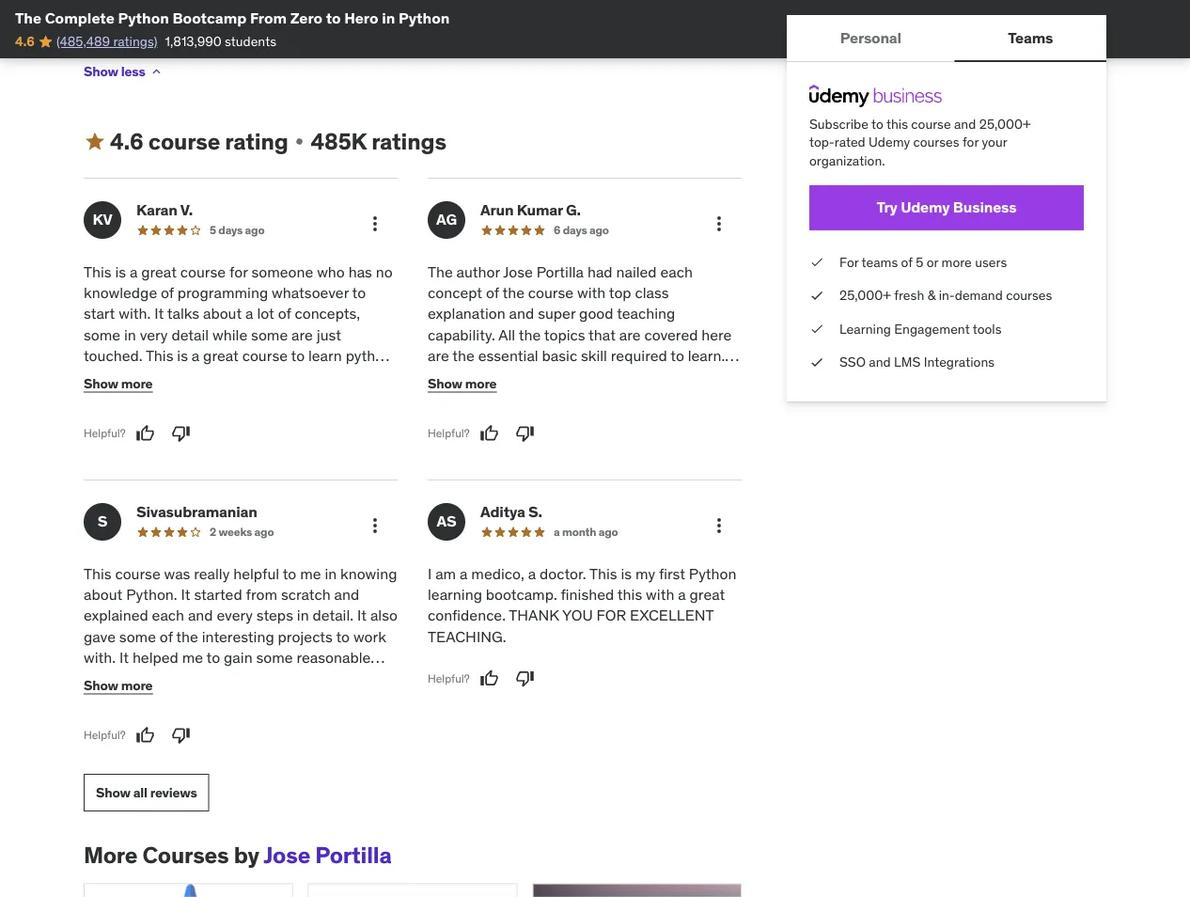 Task type: vqa. For each thing, say whether or not it's contained in the screenshot.
just
yes



Task type: locate. For each thing, give the bounding box(es) containing it.
0 vertical spatial skill
[[581, 346, 608, 366]]

show
[[84, 63, 118, 80], [84, 375, 118, 392], [428, 375, 463, 392], [84, 677, 118, 694], [96, 784, 131, 801]]

data
[[290, 473, 320, 492], [84, 494, 114, 513]]

0 vertical spatial is
[[115, 262, 126, 281]]

teams button
[[955, 15, 1107, 60]]

1 vertical spatial learn
[[464, 389, 498, 408]]

additional actions for review by karan v. image
[[364, 213, 387, 235]]

0 vertical spatial have
[[258, 368, 289, 387]]

great
[[223, 515, 260, 534]]

25,000+ up your
[[980, 115, 1031, 132]]

capability.
[[428, 325, 495, 345]]

1 vertical spatial xsmall image
[[810, 320, 825, 338]]

this inside "this course was really helpful to me in knowing about python. it started from scratch and explained each and every steps in detail. it also gave some of the interesting projects to work with. it helped me to gain some reasonable programming skill in python as a beginner."
[[84, 564, 111, 583]]

in
[[382, 8, 395, 27], [124, 325, 136, 345], [334, 452, 346, 471], [120, 515, 132, 534], [325, 564, 337, 583], [297, 606, 309, 626], [208, 669, 220, 689]]

6
[[554, 223, 561, 238]]

mark review by karan v. as helpful image
[[136, 424, 155, 443]]

from inside this is a great course for someone who has no knowledge of programming whatsoever to start with. it talks about a lot of concepts, some in very detail while some are just touched. this is a great course to learn python from but something that i have learned after completing this course that i (and you) will perhaps have to learn more technologies to actually program something of real utility. a lot of those technologies can be learned in python only like machine learning and data science or data structures. so yeah, this makes a strong base in those terms. great course, will recommend.
[[84, 368, 115, 387]]

is left my
[[621, 564, 632, 583]]

0 vertical spatial me
[[300, 564, 321, 583]]

1 horizontal spatial from
[[246, 585, 277, 604]]

to inside the author jose portilla had nailed each concept of the course with top class explanation and super good teaching capability. all the topics that are covered here are the essential basic skill required to learn. i truly recommend this course for those who want learn from a basic level entry.
[[671, 346, 685, 366]]

the
[[15, 8, 41, 27], [428, 262, 453, 281]]

a down science
[[330, 494, 338, 513]]

2 horizontal spatial learn
[[464, 389, 498, 408]]

1 vertical spatial great
[[203, 346, 239, 366]]

1 vertical spatial have
[[142, 410, 174, 429]]

1 vertical spatial 4.6
[[110, 127, 144, 156]]

show more button down capability.
[[428, 365, 497, 403]]

some up helped
[[119, 627, 156, 647]]

0 vertical spatial learning
[[203, 473, 257, 492]]

learned down real on the left
[[280, 452, 331, 471]]

concepts,
[[295, 304, 360, 324]]

xsmall image
[[149, 64, 164, 79], [810, 253, 825, 271], [810, 286, 825, 305]]

are left just
[[292, 325, 313, 345]]

0 vertical spatial basic
[[542, 346, 578, 366]]

(485,489
[[56, 33, 110, 50]]

1 horizontal spatial learning
[[428, 585, 482, 604]]

python inside "this course was really helpful to me in knowing about python. it started from scratch and explained each and every steps in detail. it also gave some of the interesting projects to work with. it helped me to gain some reasonable programming skill in python as a beginner."
[[224, 669, 271, 689]]

more courses by jose portilla
[[84, 841, 392, 869]]

jose portilla link
[[264, 841, 392, 869]]

are up required
[[620, 325, 641, 345]]

udemy up organization.
[[869, 134, 911, 151]]

have right i at the left of page
[[258, 368, 289, 387]]

0 horizontal spatial learning
[[203, 473, 257, 492]]

subscribe to this course and 25,000+ top‑rated udemy courses for your organization.
[[810, 115, 1031, 169]]

course up v.
[[148, 127, 220, 156]]

learn down just
[[308, 346, 342, 366]]

of down author
[[486, 283, 499, 303]]

my
[[636, 564, 656, 583]]

course up program
[[191, 389, 237, 408]]

0 horizontal spatial jose
[[264, 841, 311, 869]]

lot down someone
[[257, 304, 274, 324]]

show more button down gave
[[84, 667, 153, 705]]

in down interesting
[[208, 669, 220, 689]]

students
[[225, 33, 277, 50]]

1 horizontal spatial days
[[563, 223, 587, 238]]

top
[[609, 283, 632, 303]]

of
[[902, 253, 913, 270], [161, 283, 174, 303], [486, 283, 499, 303], [278, 304, 291, 324], [275, 431, 288, 450], [84, 452, 97, 471], [160, 627, 173, 647]]

1 horizontal spatial 4.6
[[110, 127, 144, 156]]

hero
[[344, 8, 379, 27]]

show more button
[[84, 365, 153, 403], [428, 365, 497, 403], [84, 667, 153, 705]]

1 vertical spatial i
[[271, 389, 275, 408]]

i
[[250, 368, 254, 387]]

in up recommend.
[[120, 515, 132, 534]]

will down makes
[[317, 515, 338, 534]]

0 vertical spatial with.
[[119, 304, 151, 324]]

is up the knowledge
[[115, 262, 126, 281]]

course up i at the left of page
[[242, 346, 288, 366]]

this inside i am a medico, a doctor. this is my first python learning bootcamp. finished this with a great confidence. thank you for excellent teaching.
[[590, 564, 617, 583]]

mark review by karan v. as unhelpful image
[[172, 424, 191, 443]]

whatsoever
[[272, 283, 349, 303]]

show for this is a great course for someone who has no knowledge of programming whatsoever to start with. it talks about a lot of concepts, some in very detail while some are just touched. this is a great course to learn python from but something that i have learned after completing this course that i (and you) will perhaps have to learn more technologies to actually program something of real utility. a lot of those technologies can be learned in python only like machine learning and data science or data structures. so yeah, this makes a strong base in those terms. great course, will recommend.
[[84, 375, 118, 392]]

show more button for are
[[428, 365, 497, 403]]

1 vertical spatial udemy
[[901, 198, 950, 217]]

xsmall image
[[292, 134, 307, 149], [810, 320, 825, 338], [810, 353, 825, 372]]

0 vertical spatial programming
[[178, 283, 268, 303]]

0 horizontal spatial who
[[317, 262, 345, 281]]

python inside i am a medico, a doctor. this is my first python learning bootcamp. finished this with a great confidence. thank you for excellent teaching.
[[689, 564, 737, 583]]

of inside the author jose portilla had nailed each concept of the course with top class explanation and super good teaching capability. all the topics that are covered here are the essential basic skill required to learn. i truly recommend this course for those who want learn from a basic level entry.
[[486, 283, 499, 303]]

1 vertical spatial me
[[182, 648, 203, 668]]

the up concept
[[428, 262, 453, 281]]

1 days from the left
[[218, 223, 243, 238]]

for inside subscribe to this course and 25,000+ top‑rated udemy courses for your organization.
[[963, 134, 979, 151]]

1 horizontal spatial i
[[428, 564, 432, 583]]

those inside the author jose portilla had nailed each concept of the course with top class explanation and super good teaching capability. all the topics that are covered here are the essential basic skill required to learn. i truly recommend this course for those who want learn from a basic level entry.
[[645, 368, 683, 387]]

6 days ago
[[554, 223, 609, 238]]

finished
[[561, 585, 614, 604]]

helpful? down completing
[[84, 426, 126, 441]]

this down recommend.
[[84, 564, 111, 583]]

all
[[499, 325, 516, 345]]

i
[[729, 346, 733, 366], [271, 389, 275, 408], [428, 564, 432, 583]]

mark review by arun kumar g. as unhelpful image
[[516, 424, 535, 443]]

the
[[503, 283, 525, 303], [519, 325, 541, 345], [453, 346, 475, 366], [176, 627, 198, 647]]

skill down helped
[[178, 669, 204, 689]]

python down the a
[[350, 452, 397, 471]]

programming down helped
[[84, 669, 174, 689]]

1 vertical spatial for
[[229, 262, 248, 281]]

1 vertical spatial with
[[646, 585, 675, 604]]

that down good
[[589, 325, 616, 345]]

1 vertical spatial xsmall image
[[810, 253, 825, 271]]

with. down the knowledge
[[119, 304, 151, 324]]

for down required
[[623, 368, 641, 387]]

this
[[887, 115, 908, 132], [545, 368, 570, 387], [163, 389, 188, 408], [253, 494, 278, 513], [618, 585, 643, 604]]

skill down topics
[[581, 346, 608, 366]]

0 vertical spatial learned
[[293, 368, 344, 387]]

1 vertical spatial technologies
[[141, 452, 228, 471]]

a down recommend
[[537, 389, 545, 408]]

data down the only
[[84, 494, 114, 513]]

of up talks
[[161, 283, 174, 303]]

course down udemy business image
[[912, 115, 951, 132]]

also
[[370, 606, 398, 626]]

me up scratch
[[300, 564, 321, 583]]

1 vertical spatial who
[[686, 368, 714, 387]]

0 horizontal spatial skill
[[178, 669, 204, 689]]

0 vertical spatial 4.6
[[15, 33, 34, 50]]

am
[[436, 564, 456, 583]]

ag
[[436, 210, 457, 230]]

learning up yeah,
[[203, 473, 257, 492]]

0 horizontal spatial or
[[378, 473, 392, 492]]

show less
[[84, 63, 145, 80]]

in up scratch
[[325, 564, 337, 583]]

with up excellent
[[646, 585, 675, 604]]

and
[[955, 115, 977, 132], [509, 304, 534, 324], [869, 354, 891, 371], [261, 473, 286, 492], [334, 585, 360, 604], [188, 606, 213, 626]]

learning
[[840, 320, 892, 337]]

this up the mark review by karan v. as unhelpful icon
[[163, 389, 188, 408]]

very
[[140, 325, 168, 345]]

0 vertical spatial 25,000+
[[980, 115, 1031, 132]]

1 horizontal spatial portilla
[[537, 262, 584, 281]]

0 horizontal spatial programming
[[84, 669, 174, 689]]

0 vertical spatial portilla
[[537, 262, 584, 281]]

gave
[[84, 627, 116, 647]]

1 vertical spatial is
[[177, 346, 188, 366]]

the inside the author jose portilla had nailed each concept of the course with top class explanation and super good teaching capability. all the topics that are covered here are the essential basic skill required to learn. i truly recommend this course for those who want learn from a basic level entry.
[[428, 262, 453, 281]]

arun
[[481, 201, 514, 220]]

about inside this is a great course for someone who has no knowledge of programming whatsoever to start with. it talks about a lot of concepts, some in very detail while some are just touched. this is a great course to learn python from but something that i have learned after completing this course that i (and you) will perhaps have to learn more technologies to actually program something of real utility. a lot of those technologies can be learned in python only like machine learning and data science or data structures. so yeah, this makes a strong base in those terms. great course, will recommend.
[[203, 304, 242, 324]]

0 horizontal spatial days
[[218, 223, 243, 238]]

show for this course was really helpful to me in knowing about python. it started from scratch and explained each and every steps in detail. it also gave some of the interesting projects to work with. it helped me to gain some reasonable programming skill in python as a beginner.
[[84, 677, 118, 694]]

0 vertical spatial xsmall image
[[292, 134, 307, 149]]

for
[[597, 606, 627, 626]]

helpful? down want at left top
[[428, 426, 470, 441]]

0 vertical spatial xsmall image
[[149, 64, 164, 79]]

1 horizontal spatial about
[[203, 304, 242, 324]]

1 horizontal spatial with.
[[119, 304, 151, 324]]

ago up someone
[[245, 223, 265, 238]]

1 horizontal spatial great
[[203, 346, 239, 366]]

0 horizontal spatial are
[[292, 325, 313, 345]]

from down helpful
[[246, 585, 277, 604]]

0 horizontal spatial about
[[84, 585, 123, 604]]

here
[[702, 325, 732, 345]]

with inside the author jose portilla had nailed each concept of the course with top class explanation and super good teaching capability. all the topics that are covered here are the essential basic skill required to learn. i truly recommend this course for those who want learn from a basic level entry.
[[577, 283, 606, 303]]

1 vertical spatial about
[[84, 585, 123, 604]]

first
[[659, 564, 686, 583]]

aditya s.
[[481, 502, 543, 522]]

learn down recommend
[[464, 389, 498, 408]]

users
[[975, 253, 1007, 270]]

that inside the author jose portilla had nailed each concept of the course with top class explanation and super good teaching capability. all the topics that are covered here are the essential basic skill required to learn. i truly recommend this course for those who want learn from a basic level entry.
[[589, 325, 616, 345]]

udemy inside subscribe to this course and 25,000+ top‑rated udemy courses for your organization.
[[869, 134, 911, 151]]

2 vertical spatial great
[[690, 585, 725, 604]]

helpful? for this is a great course for someone who has no knowledge of programming whatsoever to start with. it talks about a lot of concepts, some in very detail while some are just touched. this is a great course to learn python from but something that i have learned after completing this course that i (and you) will perhaps have to learn more technologies to actually program something of real utility. a lot of those technologies can be learned in python only like machine learning and data science or data structures. so yeah, this makes a strong base in those terms. great course, will recommend.
[[84, 426, 126, 441]]

courses inside subscribe to this course and 25,000+ top‑rated udemy courses for your organization.
[[914, 134, 960, 151]]

to up reasonable
[[336, 627, 350, 647]]

2 horizontal spatial for
[[963, 134, 979, 151]]

with
[[577, 283, 606, 303], [646, 585, 675, 604]]

5
[[210, 223, 216, 238], [916, 253, 924, 270]]

really
[[194, 564, 230, 583]]

2 horizontal spatial is
[[621, 564, 632, 583]]

1 horizontal spatial have
[[258, 368, 289, 387]]

of left real on the left
[[275, 431, 288, 450]]

great inside i am a medico, a doctor. this is my first python learning bootcamp. finished this with a great confidence. thank you for excellent teaching.
[[690, 585, 725, 604]]

have up program
[[142, 410, 174, 429]]

in up projects
[[297, 606, 309, 626]]

want
[[428, 389, 461, 408]]

from down recommend
[[501, 389, 533, 408]]

teaching
[[617, 304, 676, 324]]

2 days from the left
[[563, 223, 587, 238]]

1 vertical spatial skill
[[178, 669, 204, 689]]

to up scratch
[[283, 564, 297, 583]]

to down udemy business image
[[872, 115, 884, 132]]

terms.
[[176, 515, 219, 534]]

1 horizontal spatial jose
[[503, 262, 533, 281]]

is down detail
[[177, 346, 188, 366]]

1 horizontal spatial who
[[686, 368, 714, 387]]

technologies
[[270, 410, 356, 429], [141, 452, 228, 471]]

0 vertical spatial courses
[[914, 134, 960, 151]]

great up the knowledge
[[141, 262, 177, 281]]

for inside this is a great course for someone who has no knowledge of programming whatsoever to start with. it talks about a lot of concepts, some in very detail while some are just touched. this is a great course to learn python from but something that i have learned after completing this course that i (and you) will perhaps have to learn more technologies to actually program something of real utility. a lot of those technologies can be learned in python only like machine learning and data science or data structures. so yeah, this makes a strong base in those terms. great course, will recommend.
[[229, 262, 248, 281]]

excellent
[[630, 606, 714, 626]]

learned
[[293, 368, 344, 387], [280, 452, 331, 471]]

and inside subscribe to this course and 25,000+ top‑rated udemy courses for your organization.
[[955, 115, 977, 132]]

show down (485,489 ratings)
[[84, 63, 118, 80]]

this down topics
[[545, 368, 570, 387]]

this down my
[[618, 585, 643, 604]]

xsmall image right less
[[149, 64, 164, 79]]

0 vertical spatial the
[[15, 8, 41, 27]]

by
[[234, 841, 259, 869]]

complete
[[45, 8, 115, 27]]

0 horizontal spatial i
[[271, 389, 275, 408]]

show more button up perhaps
[[84, 365, 153, 403]]

a
[[130, 262, 138, 281], [246, 304, 253, 324], [192, 346, 200, 366], [537, 389, 545, 408], [330, 494, 338, 513], [554, 525, 560, 540], [460, 564, 468, 583], [528, 564, 536, 583], [678, 585, 686, 604], [294, 669, 302, 689]]

is inside i am a medico, a doctor. this is my first python learning bootcamp. finished this with a great confidence. thank you for excellent teaching.
[[621, 564, 632, 583]]

show for the author jose portilla had nailed each concept of the course with top class explanation and super good teaching capability. all the topics that are covered here are the essential basic skill required to learn. i truly recommend this course for those who want learn from a basic level entry.
[[428, 375, 463, 392]]

teams
[[862, 253, 898, 270]]

the for the author jose portilla had nailed each concept of the course with top class explanation and super good teaching capability. all the topics that are covered here are the essential basic skill required to learn. i truly recommend this course for those who want learn from a basic level entry.
[[428, 262, 453, 281]]

nailed
[[616, 262, 657, 281]]

it up very
[[154, 304, 164, 324]]

0 horizontal spatial 4.6
[[15, 33, 34, 50]]

a inside the author jose portilla had nailed each concept of the course with top class explanation and super good teaching capability. all the topics that are covered here are the essential basic skill required to learn. i truly recommend this course for those who want learn from a basic level entry.
[[537, 389, 545, 408]]

or inside this is a great course for someone who has no knowledge of programming whatsoever to start with. it talks about a lot of concepts, some in very detail while some are just touched. this is a great course to learn python from but something that i have learned after completing this course that i (and you) will perhaps have to learn more technologies to actually program something of real utility. a lot of those technologies can be learned in python only like machine learning and data science or data structures. so yeah, this makes a strong base in those terms. great course, will recommend.
[[378, 473, 392, 492]]

0 horizontal spatial for
[[229, 262, 248, 281]]

of inside "this course was really helpful to me in knowing about python. it started from scratch and explained each and every steps in detail. it also gave some of the interesting projects to work with. it helped me to gain some reasonable programming skill in python as a beginner."
[[160, 627, 173, 647]]

&
[[928, 287, 936, 304]]

to up the a
[[360, 410, 374, 429]]

485k
[[311, 127, 367, 156]]

1 horizontal spatial programming
[[178, 283, 268, 303]]

me
[[300, 564, 321, 583], [182, 648, 203, 668]]

and down be
[[261, 473, 286, 492]]

2 horizontal spatial i
[[729, 346, 733, 366]]

a inside "this course was really helpful to me in knowing about python. it started from scratch and explained each and every steps in detail. it also gave some of the interesting projects to work with. it helped me to gain some reasonable programming skill in python as a beginner."
[[294, 669, 302, 689]]

jose right by
[[264, 841, 311, 869]]

(and
[[278, 389, 307, 408]]

knowledge
[[84, 283, 157, 303]]

4.6 right medium image
[[110, 127, 144, 156]]

are inside this is a great course for someone who has no knowledge of programming whatsoever to start with. it talks about a lot of concepts, some in very detail while some are just touched. this is a great course to learn python from but something that i have learned after completing this course that i (and you) will perhaps have to learn more technologies to actually program something of real utility. a lot of those technologies can be learned in python only like machine learning and data science or data structures. so yeah, this makes a strong base in those terms. great course, will recommend.
[[292, 325, 313, 345]]

with. inside "this course was really helpful to me in knowing about python. it started from scratch and explained each and every steps in detail. it also gave some of the interesting projects to work with. it helped me to gain some reasonable programming skill in python as a beginner."
[[84, 648, 116, 668]]

xsmall image left fresh
[[810, 286, 825, 305]]

xsmall image inside show less button
[[149, 64, 164, 79]]

and right sso
[[869, 354, 891, 371]]

0 horizontal spatial me
[[182, 648, 203, 668]]

portilla inside the author jose portilla had nailed each concept of the course with top class explanation and super good teaching capability. all the topics that are covered here are the essential basic skill required to learn. i truly recommend this course for those who want learn from a basic level entry.
[[537, 262, 584, 281]]

i inside this is a great course for someone who has no knowledge of programming whatsoever to start with. it talks about a lot of concepts, some in very detail while some are just touched. this is a great course to learn python from but something that i have learned after completing this course that i (and you) will perhaps have to learn more technologies to actually program something of real utility. a lot of those technologies can be learned in python only like machine learning and data science or data structures. so yeah, this makes a strong base in those terms. great course, will recommend.
[[271, 389, 275, 408]]

python
[[346, 346, 392, 366], [350, 452, 397, 471]]

from inside "this course was really helpful to me in knowing about python. it started from scratch and explained each and every steps in detail. it also gave some of the interesting projects to work with. it helped me to gain some reasonable programming skill in python as a beginner."
[[246, 585, 277, 604]]

and down the "started"
[[188, 606, 213, 626]]

0 vertical spatial or
[[927, 253, 939, 270]]

0 horizontal spatial learn
[[195, 410, 228, 429]]

1 vertical spatial data
[[84, 494, 114, 513]]

1 horizontal spatial data
[[290, 473, 320, 492]]

0 vertical spatial from
[[84, 368, 115, 387]]

mark review by sivasubramanian as helpful image
[[136, 726, 155, 745]]

days for karan v.
[[218, 223, 243, 238]]

0 horizontal spatial from
[[84, 368, 115, 387]]

those up 'like'
[[100, 452, 138, 471]]

fresh
[[895, 287, 925, 304]]

helpful? for this course was really helpful to me in knowing about python. it started from scratch and explained each and every steps in detail. it also gave some of the interesting projects to work with. it helped me to gain some reasonable programming skill in python as a beginner.
[[84, 728, 126, 743]]

0 vertical spatial for
[[963, 134, 979, 151]]

teams
[[1009, 28, 1054, 47]]

25,000+ up learning
[[840, 287, 891, 304]]

0 vertical spatial data
[[290, 473, 320, 492]]

gain
[[224, 648, 253, 668]]

technologies up real on the left
[[270, 410, 356, 429]]

who left has
[[317, 262, 345, 281]]

0 vertical spatial those
[[645, 368, 683, 387]]

all
[[133, 784, 147, 801]]

0 horizontal spatial portilla
[[315, 841, 392, 869]]

show down gave
[[84, 677, 118, 694]]

v.
[[180, 201, 193, 220]]

0 horizontal spatial the
[[15, 8, 41, 27]]

that
[[589, 325, 616, 345], [220, 368, 247, 387], [240, 389, 267, 408]]

0 vertical spatial each
[[661, 262, 693, 281]]

from inside the author jose portilla had nailed each concept of the course with top class explanation and super good teaching capability. all the topics that are covered here are the essential basic skill required to learn. i truly recommend this course for those who want learn from a basic level entry.
[[501, 389, 533, 408]]

2 horizontal spatial great
[[690, 585, 725, 604]]

from down the touched.
[[84, 368, 115, 387]]

a down detail
[[192, 346, 200, 366]]

4.6 for 4.6 course rating
[[110, 127, 144, 156]]

try udemy business link
[[810, 185, 1084, 230]]

1 vertical spatial or
[[378, 473, 392, 492]]

in right hero
[[382, 8, 395, 27]]

great up excellent
[[690, 585, 725, 604]]

and up all
[[509, 304, 534, 324]]

jose right author
[[503, 262, 533, 281]]

0 vertical spatial 5
[[210, 223, 216, 238]]

show left all
[[96, 784, 131, 801]]

show down capability.
[[428, 375, 463, 392]]

class
[[635, 283, 669, 303]]

course inside "this course was really helpful to me in knowing about python. it started from scratch and explained each and every steps in detail. it also gave some of the interesting projects to work with. it helped me to gain some reasonable programming skill in python as a beginner."
[[115, 564, 161, 583]]

kumar
[[517, 201, 563, 220]]

and up try udemy business
[[955, 115, 977, 132]]

course up talks
[[180, 262, 226, 281]]

course up super
[[528, 283, 574, 303]]

1 vertical spatial will
[[317, 515, 338, 534]]

1 vertical spatial that
[[220, 368, 247, 387]]

utility.
[[320, 431, 360, 450]]

0 vertical spatial jose
[[503, 262, 533, 281]]

tab list
[[787, 15, 1107, 62]]

helpful? for the author jose portilla had nailed each concept of the course with top class explanation and super good teaching capability. all the topics that are covered here are the essential basic skill required to learn. i truly recommend this course for those who want learn from a basic level entry.
[[428, 426, 470, 441]]

it inside this is a great course for someone who has no knowledge of programming whatsoever to start with. it talks about a lot of concepts, some in very detail while some are just touched. this is a great course to learn python from but something that i have learned after completing this course that i (and you) will perhaps have to learn more technologies to actually program something of real utility. a lot of those technologies can be learned in python only like machine learning and data science or data structures. so yeah, this makes a strong base in those terms. great course, will recommend.
[[154, 304, 164, 324]]

jose
[[503, 262, 533, 281], [264, 841, 311, 869]]

to left gain
[[207, 648, 220, 668]]

show more for are
[[428, 375, 497, 392]]

0 vertical spatial technologies
[[270, 410, 356, 429]]

the for the complete python bootcamp from zero to hero in python
[[15, 8, 41, 27]]

1 horizontal spatial each
[[661, 262, 693, 281]]

a right am
[[460, 564, 468, 583]]

projects
[[278, 627, 333, 647]]

a right 'as'
[[294, 669, 302, 689]]

udemy
[[869, 134, 911, 151], [901, 198, 950, 217]]

1 horizontal spatial learn
[[308, 346, 342, 366]]



Task type: describe. For each thing, give the bounding box(es) containing it.
bootcamp.
[[486, 585, 557, 604]]

touched.
[[84, 346, 143, 366]]

additional actions for review by aditya s. image
[[708, 515, 731, 537]]

reviews
[[150, 784, 197, 801]]

mark review by sivasubramanian as unhelpful image
[[172, 726, 191, 745]]

2 horizontal spatial are
[[620, 325, 641, 345]]

recommend.
[[84, 536, 168, 555]]

xsmall image for for
[[810, 253, 825, 271]]

to up (and
[[291, 346, 305, 366]]

yeah,
[[215, 494, 250, 513]]

about inside "this course was really helpful to me in knowing about python. it started from scratch and explained each and every steps in detail. it also gave some of the interesting projects to work with. it helped me to gain some reasonable programming skill in python as a beginner."
[[84, 585, 123, 604]]

helpful? left mark review by aditya s. as helpful image in the bottom left of the page
[[428, 671, 470, 686]]

just
[[317, 325, 341, 345]]

more for this is a great course for someone who has no knowledge of programming whatsoever to start with. it talks about a lot of concepts, some in very detail while some are just touched. this is a great course to learn python from but something that i have learned after completing this course that i (and you) will perhaps have to learn more technologies to actually program something of real utility. a lot of those technologies can be learned in python only like machine learning and data science or data structures. so yeah, this makes a strong base in those terms. great course, will recommend.
[[121, 375, 153, 392]]

0 horizontal spatial is
[[115, 262, 126, 281]]

show more button for detail
[[84, 365, 153, 403]]

teaching.
[[428, 627, 506, 647]]

course up level
[[574, 368, 619, 387]]

s.
[[529, 502, 543, 522]]

0 horizontal spatial 5
[[210, 223, 216, 238]]

the inside "this course was really helpful to me in knowing about python. it started from scratch and explained each and every steps in detail. it also gave some of the interesting projects to work with. it helped me to gain some reasonable programming skill in python as a beginner."
[[176, 627, 198, 647]]

truly
[[428, 368, 458, 387]]

steps
[[257, 606, 293, 626]]

1 horizontal spatial 5
[[916, 253, 924, 270]]

jose inside the author jose portilla had nailed each concept of the course with top class explanation and super good teaching capability. all the topics that are covered here are the essential basic skill required to learn. i truly recommend this course for those who want learn from a basic level entry.
[[503, 262, 533, 281]]

who inside this is a great course for someone who has no knowledge of programming whatsoever to start with. it talks about a lot of concepts, some in very detail while some are just touched. this is a great course to learn python from but something that i have learned after completing this course that i (and you) will perhaps have to learn more technologies to actually program something of real utility. a lot of those technologies can be learned in python only like machine learning and data science or data structures. so yeah, this makes a strong base in those terms. great course, will recommend.
[[317, 262, 345, 281]]

it left helped
[[119, 648, 129, 668]]

udemy business image
[[810, 85, 942, 107]]

a up "while"
[[246, 304, 253, 324]]

while
[[213, 325, 248, 345]]

it down was
[[181, 585, 191, 604]]

and up detail.
[[334, 585, 360, 604]]

1,813,990
[[165, 33, 222, 50]]

real
[[292, 431, 317, 450]]

author
[[457, 262, 500, 281]]

who inside the author jose portilla had nailed each concept of the course with top class explanation and super good teaching capability. all the topics that are covered here are the essential basic skill required to learn. i truly recommend this course for those who want learn from a basic level entry.
[[686, 368, 714, 387]]

to up program
[[177, 410, 191, 429]]

thank
[[509, 606, 559, 626]]

knowing
[[341, 564, 397, 583]]

as
[[275, 669, 290, 689]]

to down has
[[352, 283, 366, 303]]

for
[[840, 253, 859, 270]]

good
[[579, 304, 614, 324]]

0 vertical spatial great
[[141, 262, 177, 281]]

personal
[[841, 28, 902, 47]]

learning inside this is a great course for someone who has no knowledge of programming whatsoever to start with. it talks about a lot of concepts, some in very detail while some are just touched. this is a great course to learn python from but something that i have learned after completing this course that i (and you) will perhaps have to learn more technologies to actually program something of real utility. a lot of those technologies can be learned in python only like machine learning and data science or data structures. so yeah, this makes a strong base in those terms. great course, will recommend.
[[203, 473, 257, 492]]

of right teams
[[902, 253, 913, 270]]

can
[[232, 452, 256, 471]]

explanation
[[428, 304, 506, 324]]

karan
[[136, 201, 177, 220]]

a up bootcamp.
[[528, 564, 536, 583]]

perhaps
[[84, 410, 139, 429]]

some down "start"
[[84, 325, 121, 345]]

i am a medico, a doctor. this is my first python learning bootcamp. finished this with a great confidence. thank you for excellent teaching.
[[428, 564, 737, 647]]

this is a great course for someone who has no knowledge of programming whatsoever to start with. it talks about a lot of concepts, some in very detail while some are just touched. this is a great course to learn python from but something that i have learned after completing this course that i (and you) will perhaps have to learn more technologies to actually program something of real utility. a lot of those technologies can be learned in python only like machine learning and data science or data structures. so yeah, this makes a strong base in those terms. great course, will recommend.
[[84, 262, 397, 555]]

and inside this is a great course for someone who has no knowledge of programming whatsoever to start with. it talks about a lot of concepts, some in very detail while some are just touched. this is a great course to learn python from but something that i have learned after completing this course that i (and you) will perhaps have to learn more technologies to actually program something of real utility. a lot of those technologies can be learned in python only like machine learning and data science or data structures. so yeah, this makes a strong base in those terms. great course, will recommend.
[[261, 473, 286, 492]]

base
[[84, 515, 116, 534]]

0 vertical spatial lot
[[257, 304, 274, 324]]

2 vertical spatial learn
[[195, 410, 228, 429]]

skill inside "this course was really helpful to me in knowing about python. it started from scratch and explained each and every steps in detail. it also gave some of the interesting projects to work with. it helped me to gain some reasonable programming skill in python as a beginner."
[[178, 669, 204, 689]]

with. inside this is a great course for someone who has no knowledge of programming whatsoever to start with. it talks about a lot of concepts, some in very detail while some are just touched. this is a great course to learn python from but something that i have learned after completing this course that i (and you) will perhaps have to learn more technologies to actually program something of real utility. a lot of those technologies can be learned in python only like machine learning and data science or data structures. so yeah, this makes a strong base in those terms. great course, will recommend.
[[119, 304, 151, 324]]

with inside i am a medico, a doctor. this is my first python learning bootcamp. finished this with a great confidence. thank you for excellent teaching.
[[646, 585, 675, 604]]

courses
[[143, 841, 229, 869]]

1 horizontal spatial technologies
[[270, 410, 356, 429]]

python.
[[126, 585, 177, 604]]

you)
[[311, 389, 339, 408]]

ago for for
[[245, 223, 265, 238]]

integrations
[[924, 354, 995, 371]]

the complete python bootcamp from zero to hero in python
[[15, 8, 450, 27]]

each inside the author jose portilla had nailed each concept of the course with top class explanation and super good teaching capability. all the topics that are covered here are the essential basic skill required to learn. i truly recommend this course for those who want learn from a basic level entry.
[[661, 262, 693, 281]]

show more for of
[[84, 677, 153, 694]]

days for arun kumar g.
[[563, 223, 587, 238]]

arun kumar g.
[[481, 201, 581, 220]]

bootcamp
[[173, 8, 247, 27]]

show more for detail
[[84, 375, 153, 392]]

0 vertical spatial will
[[343, 389, 364, 408]]

medium image
[[84, 131, 106, 153]]

detail.
[[313, 606, 354, 626]]

additional actions for review by sivasubramanian image
[[364, 515, 387, 537]]

1 vertical spatial basic
[[548, 389, 584, 408]]

some right "while"
[[251, 325, 288, 345]]

engagement
[[895, 320, 970, 337]]

2
[[210, 525, 216, 540]]

of down the whatsoever
[[278, 304, 291, 324]]

0 vertical spatial learn
[[308, 346, 342, 366]]

learn inside the author jose portilla had nailed each concept of the course with top class explanation and super good teaching capability. all the topics that are covered here are the essential basic skill required to learn. i truly recommend this course for those who want learn from a basic level entry.
[[464, 389, 498, 408]]

topics
[[544, 325, 585, 345]]

sso
[[840, 354, 866, 371]]

work
[[354, 627, 386, 647]]

helped
[[132, 648, 179, 668]]

lms
[[894, 354, 921, 371]]

personal button
[[787, 15, 955, 60]]

the right all
[[519, 325, 541, 345]]

in left very
[[124, 325, 136, 345]]

for inside the author jose portilla had nailed each concept of the course with top class explanation and super good teaching capability. all the topics that are covered here are the essential basic skill required to learn. i truly recommend this course for those who want learn from a basic level entry.
[[623, 368, 641, 387]]

of up the only
[[84, 452, 97, 471]]

additional actions for review by arun kumar g. image
[[708, 213, 731, 235]]

to inside subscribe to this course and 25,000+ top‑rated udemy courses for your organization.
[[872, 115, 884, 132]]

machine
[[142, 473, 199, 492]]

a down first
[[678, 585, 686, 604]]

start
[[84, 304, 115, 324]]

super
[[538, 304, 576, 324]]

this course was really helpful to me in knowing about python. it started from scratch and explained each and every steps in detail. it also gave some of the interesting projects to work with. it helped me to gain some reasonable programming skill in python as a beginner.
[[84, 564, 398, 689]]

ago for nailed
[[590, 223, 609, 238]]

the down capability.
[[453, 346, 475, 366]]

5 days ago
[[210, 223, 265, 238]]

a up the knowledge
[[130, 262, 138, 281]]

2 vertical spatial those
[[135, 515, 173, 534]]

1 vertical spatial learned
[[280, 452, 331, 471]]

each inside "this course was really helpful to me in knowing about python. it started from scratch and explained each and every steps in detail. it also gave some of the interesting projects to work with. it helped me to gain some reasonable programming skill in python as a beginner."
[[152, 606, 184, 626]]

programming inside this is a great course for someone who has no knowledge of programming whatsoever to start with. it talks about a lot of concepts, some in very detail while some are just touched. this is a great course to learn python from but something that i have learned after completing this course that i (and you) will perhaps have to learn more technologies to actually program something of real utility. a lot of those technologies can be learned in python only like machine learning and data science or data structures. so yeah, this makes a strong base in those terms. great course, will recommend.
[[178, 283, 268, 303]]

show more button for of
[[84, 667, 153, 705]]

the up all
[[503, 283, 525, 303]]

top‑rated
[[810, 134, 866, 151]]

in-
[[939, 287, 955, 304]]

ago for doctor.
[[599, 525, 618, 540]]

mark review by aditya s. as unhelpful image
[[516, 670, 535, 688]]

0 vertical spatial python
[[346, 346, 392, 366]]

course inside subscribe to this course and 25,000+ top‑rated udemy courses for your organization.
[[912, 115, 951, 132]]

2 vertical spatial that
[[240, 389, 267, 408]]

1 vertical spatial those
[[100, 452, 138, 471]]

programming inside "this course was really helpful to me in knowing about python. it started from scratch and explained each and every steps in detail. it also gave some of the interesting projects to work with. it helped me to gain some reasonable programming skill in python as a beginner."
[[84, 669, 174, 689]]

a left month
[[554, 525, 560, 540]]

xsmall image for sso
[[810, 353, 825, 372]]

subscribe
[[810, 115, 869, 132]]

25,000+ inside subscribe to this course and 25,000+ top‑rated udemy courses for your organization.
[[980, 115, 1031, 132]]

it left also
[[357, 606, 367, 626]]

covered
[[645, 325, 698, 345]]

and inside the author jose portilla had nailed each concept of the course with top class explanation and super good teaching capability. all the topics that are covered here are the essential basic skill required to learn. i truly recommend this course for those who want learn from a basic level entry.
[[509, 304, 534, 324]]

ratings)
[[113, 33, 158, 50]]

skill inside the author jose portilla had nailed each concept of the course with top class explanation and super good teaching capability. all the topics that are covered here are the essential basic skill required to learn. i truly recommend this course for those who want learn from a basic level entry.
[[581, 346, 608, 366]]

more inside this is a great course for someone who has no knowledge of programming whatsoever to start with. it talks about a lot of concepts, some in very detail while some are just touched. this is a great course to learn python from but something that i have learned after completing this course that i (and you) will perhaps have to learn more technologies to actually program something of real utility. a lot of those technologies can be learned in python only like machine learning and data science or data structures. so yeah, this makes a strong base in those terms. great course, will recommend.
[[232, 410, 266, 429]]

so
[[193, 494, 211, 513]]

tools
[[973, 320, 1002, 337]]

science
[[323, 473, 375, 492]]

more left users
[[942, 253, 972, 270]]

tab list containing personal
[[787, 15, 1107, 62]]

0 horizontal spatial have
[[142, 410, 174, 429]]

after
[[347, 368, 379, 387]]

1 horizontal spatial is
[[177, 346, 188, 366]]

sivasubramanian
[[136, 502, 257, 522]]

in down utility. at left
[[334, 452, 346, 471]]

g.
[[566, 201, 581, 220]]

a month ago
[[554, 525, 618, 540]]

more for the author jose portilla had nailed each concept of the course with top class explanation and super good teaching capability. all the topics that are covered here are the essential basic skill required to learn. i truly recommend this course for those who want learn from a basic level entry.
[[465, 375, 497, 392]]

recommend
[[462, 368, 542, 387]]

had
[[588, 262, 613, 281]]

this inside i am a medico, a doctor. this is my first python learning bootcamp. finished this with a great confidence. thank you for excellent teaching.
[[618, 585, 643, 604]]

0 horizontal spatial will
[[317, 515, 338, 534]]

1 horizontal spatial me
[[300, 564, 321, 583]]

some up 'as'
[[256, 648, 293, 668]]

learning engagement tools
[[840, 320, 1002, 337]]

mark review by aditya s. as helpful image
[[480, 670, 499, 688]]

medico,
[[472, 564, 525, 583]]

detail
[[172, 325, 209, 345]]

ago for to
[[255, 525, 274, 540]]

for teams of 5 or more users
[[840, 253, 1007, 270]]

1 vertical spatial jose
[[264, 841, 311, 869]]

xsmall image for 25,000+
[[810, 286, 825, 305]]

s
[[98, 512, 107, 532]]

this up the knowledge
[[84, 262, 111, 281]]

be
[[259, 452, 276, 471]]

python right hero
[[399, 8, 450, 27]]

learning inside i am a medico, a doctor. this is my first python learning bootcamp. finished this with a great confidence. thank you for excellent teaching.
[[428, 585, 482, 604]]

1,813,990 students
[[165, 33, 277, 50]]

1 vertical spatial something
[[200, 431, 271, 450]]

no
[[376, 262, 393, 281]]

0 horizontal spatial technologies
[[141, 452, 228, 471]]

0 horizontal spatial data
[[84, 494, 114, 513]]

show all reviews button
[[84, 774, 209, 812]]

zero
[[290, 8, 323, 27]]

completing
[[84, 389, 159, 408]]

1 vertical spatial 25,000+
[[840, 287, 891, 304]]

karan v.
[[136, 201, 193, 220]]

has
[[349, 262, 372, 281]]

but
[[119, 368, 141, 387]]

sso and lms integrations
[[840, 354, 995, 371]]

weeks
[[219, 525, 252, 540]]

i inside the author jose portilla had nailed each concept of the course with top class explanation and super good teaching capability. all the topics that are covered here are the essential basic skill required to learn. i truly recommend this course for those who want learn from a basic level entry.
[[729, 346, 733, 366]]

your
[[982, 134, 1008, 151]]

485k ratings
[[311, 127, 447, 156]]

1 horizontal spatial are
[[428, 346, 449, 366]]

this inside subscribe to this course and 25,000+ top‑rated udemy courses for your organization.
[[887, 115, 908, 132]]

i inside i am a medico, a doctor. this is my first python learning bootcamp. finished this with a great confidence. thank you for excellent teaching.
[[428, 564, 432, 583]]

xsmall image for learning
[[810, 320, 825, 338]]

1 horizontal spatial lot
[[377, 431, 394, 450]]

to right 'zero'
[[326, 8, 341, 27]]

more for this course was really helpful to me in knowing about python. it started from scratch and explained each and every steps in detail. it also gave some of the interesting projects to work with. it helped me to gain some reasonable programming skill in python as a beginner.
[[121, 677, 153, 694]]

python up ratings)
[[118, 8, 169, 27]]

like
[[115, 473, 138, 492]]

mark review by arun kumar g. as helpful image
[[480, 424, 499, 443]]

makes
[[282, 494, 326, 513]]

this down very
[[146, 346, 173, 366]]

4.6 for 4.6
[[15, 33, 34, 50]]

1 vertical spatial courses
[[1007, 287, 1053, 304]]

doctor.
[[540, 564, 587, 583]]

this up course, at the left bottom of the page
[[253, 494, 278, 513]]

this inside the author jose portilla had nailed each concept of the course with top class explanation and super good teaching capability. all the topics that are covered here are the essential basic skill required to learn. i truly recommend this course for those who want learn from a basic level entry.
[[545, 368, 570, 387]]

0 vertical spatial something
[[145, 368, 216, 387]]

1 vertical spatial python
[[350, 452, 397, 471]]

entry.
[[622, 389, 659, 408]]

strong
[[341, 494, 385, 513]]

learn.
[[688, 346, 725, 366]]



